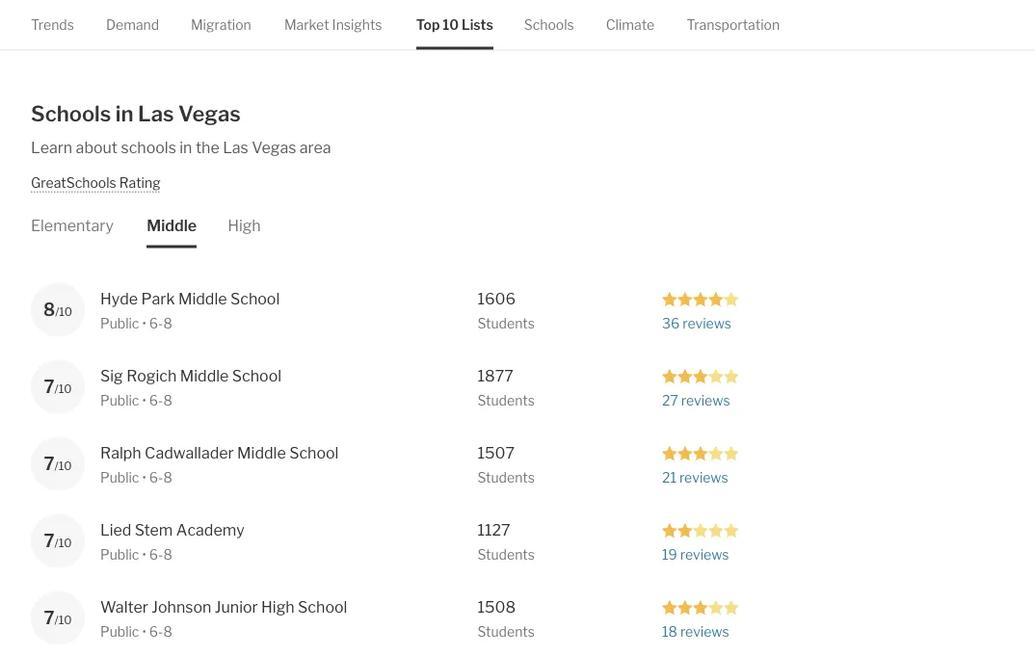 Task type: vqa. For each thing, say whether or not it's contained in the screenshot.
THE
yes



Task type: describe. For each thing, give the bounding box(es) containing it.
8 inside sig rogich middle school public • 6-8
[[163, 392, 172, 409]]

high inside the walter johnson junior high school public • 6-8
[[261, 598, 295, 617]]

public inside lied stem academy public • 6-8
[[100, 547, 139, 563]]

top
[[416, 16, 440, 33]]

/10 for sig
[[55, 382, 72, 396]]

schools for schools
[[524, 16, 574, 33]]

demand link
[[106, 0, 159, 49]]

18
[[662, 624, 678, 640]]

1606
[[478, 290, 516, 308]]

market
[[284, 16, 329, 33]]

students for 1606
[[478, 315, 535, 331]]

18 reviews
[[662, 624, 730, 640]]

• for rogich
[[142, 392, 146, 409]]

lied
[[100, 521, 131, 540]]

hyde park middle school public • 6-8
[[100, 290, 280, 331]]

1508 students
[[478, 598, 535, 640]]

schools
[[121, 138, 176, 157]]

1606 students
[[478, 290, 535, 331]]

10
[[443, 16, 459, 33]]

insights
[[332, 16, 382, 33]]

johnson
[[152, 598, 212, 617]]

schools for schools in las vegas
[[31, 101, 111, 127]]

elementary element
[[31, 192, 114, 248]]

public for ralph
[[100, 469, 139, 486]]

school inside the walter johnson junior high school public • 6-8
[[298, 598, 348, 617]]

ralph
[[100, 444, 141, 463]]

0 horizontal spatial high
[[228, 216, 261, 235]]

school for hyde park middle school
[[230, 290, 280, 308]]

school for sig rogich middle school
[[232, 367, 282, 385]]

reviews for 1508
[[681, 624, 730, 640]]

7 /10 for sig rogich middle school
[[44, 376, 72, 398]]

students for 1127
[[478, 547, 535, 563]]

demand
[[106, 16, 159, 33]]

trends link
[[31, 0, 74, 49]]

ralph cadwallader middle school button
[[100, 442, 365, 465]]

8 inside hyde park middle school public • 6-8
[[163, 315, 172, 331]]

rating 3.0 out of 5 element for 1508
[[662, 599, 740, 616]]

• for cadwallader
[[142, 469, 146, 486]]

7 /10 for walter johnson junior high school
[[44, 608, 72, 629]]

lists
[[462, 16, 493, 33]]

1507
[[478, 444, 515, 463]]

greatschools rating
[[31, 175, 161, 191]]

0 vertical spatial las
[[138, 101, 174, 127]]

rating 4.0 out of 5 element
[[662, 291, 740, 307]]

8 /10
[[43, 299, 72, 320]]

6- for cadwallader
[[149, 469, 163, 486]]

rating 2.0 out of 5 element
[[662, 522, 740, 539]]

sig rogich middle school button
[[100, 365, 365, 388]]

8 left hyde
[[43, 299, 55, 320]]

greatschools
[[31, 175, 116, 191]]

walter johnson junior high school button
[[100, 596, 365, 619]]

6- for rogich
[[149, 392, 163, 409]]

8 inside lied stem academy public • 6-8
[[163, 547, 172, 563]]

ralph cadwallader middle school public • 6-8
[[100, 444, 339, 486]]

36 reviews
[[662, 315, 732, 331]]

park
[[141, 290, 175, 308]]

students for 1507
[[478, 469, 535, 486]]

7 for lied stem academy
[[44, 531, 55, 552]]

6- inside lied stem academy public • 6-8
[[149, 547, 163, 563]]

1508
[[478, 598, 516, 617]]

elementary
[[31, 216, 114, 235]]

/10 for walter
[[55, 614, 72, 628]]

public inside the walter johnson junior high school public • 6-8
[[100, 624, 139, 640]]

1 horizontal spatial las
[[223, 138, 249, 157]]

0 horizontal spatial vegas
[[179, 101, 241, 127]]

junior
[[215, 598, 258, 617]]

lied stem academy button
[[100, 519, 365, 542]]

climate
[[606, 16, 655, 33]]

1877 students
[[478, 367, 535, 409]]

1877
[[478, 367, 514, 385]]

walter
[[100, 598, 148, 617]]

7 for walter johnson junior high school
[[44, 608, 55, 629]]

public for sig
[[100, 392, 139, 409]]

reviews for 1127
[[681, 547, 729, 563]]

about
[[76, 138, 118, 157]]



Task type: locate. For each thing, give the bounding box(es) containing it.
in
[[116, 101, 134, 127], [180, 138, 192, 157]]

/10 left walter
[[55, 614, 72, 628]]

reviews right the 21
[[680, 469, 729, 486]]

transportation
[[687, 16, 780, 33]]

•
[[142, 315, 146, 331], [142, 392, 146, 409], [142, 469, 146, 486], [142, 547, 146, 563], [142, 624, 146, 640]]

rating
[[119, 175, 161, 191]]

climate link
[[606, 0, 655, 49]]

lied stem academy public • 6-8
[[100, 521, 245, 563]]

1 vertical spatial las
[[223, 138, 249, 157]]

1 7 /10 from the top
[[44, 376, 72, 398]]

19 reviews
[[662, 547, 729, 563]]

2 students from the top
[[478, 392, 535, 409]]

public for hyde
[[100, 315, 139, 331]]

schools
[[524, 16, 574, 33], [31, 101, 111, 127]]

1 horizontal spatial vegas
[[252, 138, 296, 157]]

rogich
[[126, 367, 177, 385]]

5 6- from the top
[[149, 624, 163, 640]]

0 vertical spatial in
[[116, 101, 134, 127]]

3 7 from the top
[[44, 531, 55, 552]]

4 students from the top
[[478, 547, 535, 563]]

hyde park middle school button
[[100, 288, 365, 311]]

/10 for lied
[[55, 536, 72, 550]]

in left the
[[180, 138, 192, 157]]

2 • from the top
[[142, 392, 146, 409]]

2 rating 3.0 out of 5 element from the top
[[662, 445, 740, 461]]

1 vertical spatial schools
[[31, 101, 111, 127]]

3 • from the top
[[142, 469, 146, 486]]

1 vertical spatial high
[[261, 598, 295, 617]]

top 10 lists link
[[416, 0, 493, 49]]

7 /10 left ralph
[[44, 453, 72, 475]]

7 left ralph
[[44, 453, 55, 475]]

middle right rogich
[[180, 367, 229, 385]]

0 horizontal spatial las
[[138, 101, 174, 127]]

7 /10 left walter
[[44, 608, 72, 629]]

high
[[228, 216, 261, 235], [261, 598, 295, 617]]

1 public from the top
[[100, 315, 139, 331]]

7 /10 left lied
[[44, 531, 72, 552]]

hyde
[[100, 290, 138, 308]]

public down hyde
[[100, 315, 139, 331]]

reviews right 27 at the right of page
[[682, 392, 730, 409]]

/10 for ralph
[[55, 459, 72, 473]]

6- down rogich
[[149, 392, 163, 409]]

area
[[300, 138, 331, 157]]

stem
[[135, 521, 173, 540]]

middle for rogich
[[180, 367, 229, 385]]

0 vertical spatial rating 3.0 out of 5 element
[[662, 368, 740, 384]]

las right the
[[223, 138, 249, 157]]

6- down cadwallader
[[149, 469, 163, 486]]

public inside sig rogich middle school public • 6-8
[[100, 392, 139, 409]]

3 students from the top
[[478, 469, 535, 486]]

4 public from the top
[[100, 547, 139, 563]]

1 horizontal spatial schools
[[524, 16, 574, 33]]

7 /10 left 'sig'
[[44, 376, 72, 398]]

learn about schools in the las vegas area
[[31, 138, 331, 157]]

public
[[100, 315, 139, 331], [100, 392, 139, 409], [100, 469, 139, 486], [100, 547, 139, 563], [100, 624, 139, 640]]

3 6- from the top
[[149, 469, 163, 486]]

0 vertical spatial vegas
[[179, 101, 241, 127]]

middle right park
[[178, 290, 227, 308]]

• inside ralph cadwallader middle school public • 6-8
[[142, 469, 146, 486]]

7 /10 for lied stem academy
[[44, 531, 72, 552]]

/10
[[55, 305, 72, 319], [55, 382, 72, 396], [55, 459, 72, 473], [55, 536, 72, 550], [55, 614, 72, 628]]

reviews
[[683, 315, 732, 331], [682, 392, 730, 409], [680, 469, 729, 486], [681, 547, 729, 563], [681, 624, 730, 640]]

1 horizontal spatial high
[[261, 598, 295, 617]]

8 down stem
[[163, 547, 172, 563]]

rating 3.0 out of 5 element
[[662, 368, 740, 384], [662, 445, 740, 461], [662, 599, 740, 616]]

academy
[[176, 521, 245, 540]]

6- inside hyde park middle school public • 6-8
[[149, 315, 163, 331]]

5 students from the top
[[478, 624, 535, 640]]

schools up learn
[[31, 101, 111, 127]]

5 public from the top
[[100, 624, 139, 640]]

21
[[662, 469, 677, 486]]

public down lied
[[100, 547, 139, 563]]

0 horizontal spatial in
[[116, 101, 134, 127]]

school inside ralph cadwallader middle school public • 6-8
[[289, 444, 339, 463]]

1 students from the top
[[478, 315, 535, 331]]

reviews for 1507
[[680, 469, 729, 486]]

students down the 1507
[[478, 469, 535, 486]]

0 horizontal spatial schools
[[31, 101, 111, 127]]

/10 inside 8 /10
[[55, 305, 72, 319]]

1 vertical spatial vegas
[[252, 138, 296, 157]]

middle for cadwallader
[[237, 444, 286, 463]]

sig rogich middle school public • 6-8
[[100, 367, 282, 409]]

7 for ralph cadwallader middle school
[[44, 453, 55, 475]]

2 7 from the top
[[44, 453, 55, 475]]

3 rating 3.0 out of 5 element from the top
[[662, 599, 740, 616]]

high right junior
[[261, 598, 295, 617]]

36
[[662, 315, 680, 331]]

7 for sig rogich middle school
[[44, 376, 55, 398]]

4 • from the top
[[142, 547, 146, 563]]

rating 3.0 out of 5 element up the 18 reviews
[[662, 599, 740, 616]]

8 inside the walter johnson junior high school public • 6-8
[[163, 624, 172, 640]]

21 reviews
[[662, 469, 729, 486]]

learn
[[31, 138, 72, 157]]

7 left 'sig'
[[44, 376, 55, 398]]

1 • from the top
[[142, 315, 146, 331]]

6- inside sig rogich middle school public • 6-8
[[149, 392, 163, 409]]

/10 left ralph
[[55, 459, 72, 473]]

reviews right '18'
[[681, 624, 730, 640]]

las
[[138, 101, 174, 127], [223, 138, 249, 157]]

middle inside ralph cadwallader middle school public • 6-8
[[237, 444, 286, 463]]

/10 for hyde
[[55, 305, 72, 319]]

public down ralph
[[100, 469, 139, 486]]

8
[[43, 299, 55, 320], [163, 315, 172, 331], [163, 392, 172, 409], [163, 469, 172, 486], [163, 547, 172, 563], [163, 624, 172, 640]]

middle down rating
[[147, 216, 197, 235]]

7 left walter
[[44, 608, 55, 629]]

school
[[230, 290, 280, 308], [232, 367, 282, 385], [289, 444, 339, 463], [298, 598, 348, 617]]

1 horizontal spatial in
[[180, 138, 192, 157]]

1 6- from the top
[[149, 315, 163, 331]]

• down stem
[[142, 547, 146, 563]]

vegas up the
[[179, 101, 241, 127]]

students down 1508
[[478, 624, 535, 640]]

students
[[478, 315, 535, 331], [478, 392, 535, 409], [478, 469, 535, 486], [478, 547, 535, 563], [478, 624, 535, 640]]

8 inside ralph cadwallader middle school public • 6-8
[[163, 469, 172, 486]]

6- for park
[[149, 315, 163, 331]]

6- down the johnson
[[149, 624, 163, 640]]

6- inside ralph cadwallader middle school public • 6-8
[[149, 469, 163, 486]]

reviews down rating 2.0 out of 5 element
[[681, 547, 729, 563]]

• down park
[[142, 315, 146, 331]]

vegas left area
[[252, 138, 296, 157]]

market insights link
[[284, 0, 382, 49]]

6- inside the walter johnson junior high school public • 6-8
[[149, 624, 163, 640]]

market insights
[[284, 16, 382, 33]]

8 down the johnson
[[163, 624, 172, 640]]

middle element
[[147, 192, 197, 248]]

migration
[[191, 16, 251, 33]]

7 /10
[[44, 376, 72, 398], [44, 453, 72, 475], [44, 531, 72, 552], [44, 608, 72, 629]]

3 public from the top
[[100, 469, 139, 486]]

/10 left 'sig'
[[55, 382, 72, 396]]

2 7 /10 from the top
[[44, 453, 72, 475]]

reviews for 1606
[[683, 315, 732, 331]]

4 7 from the top
[[44, 608, 55, 629]]

8 down park
[[163, 315, 172, 331]]

public inside hyde park middle school public • 6-8
[[100, 315, 139, 331]]

las up schools
[[138, 101, 174, 127]]

middle inside sig rogich middle school public • 6-8
[[180, 367, 229, 385]]

schools link
[[524, 0, 574, 49]]

5 • from the top
[[142, 624, 146, 640]]

school for ralph cadwallader middle school
[[289, 444, 339, 463]]

0 vertical spatial high
[[228, 216, 261, 235]]

• for park
[[142, 315, 146, 331]]

7
[[44, 376, 55, 398], [44, 453, 55, 475], [44, 531, 55, 552], [44, 608, 55, 629]]

1127 students
[[478, 521, 535, 563]]

8 down rogich
[[163, 392, 172, 409]]

7 /10 for ralph cadwallader middle school
[[44, 453, 72, 475]]

4 6- from the top
[[149, 547, 163, 563]]

0 vertical spatial schools
[[524, 16, 574, 33]]

19
[[662, 547, 678, 563]]

• down rogich
[[142, 392, 146, 409]]

6- down stem
[[149, 547, 163, 563]]

walter johnson junior high school public • 6-8
[[100, 598, 348, 640]]

• inside the walter johnson junior high school public • 6-8
[[142, 624, 146, 640]]

students for 1508
[[478, 624, 535, 640]]

2 vertical spatial rating 3.0 out of 5 element
[[662, 599, 740, 616]]

schools right lists
[[524, 16, 574, 33]]

middle for park
[[178, 290, 227, 308]]

middle inside hyde park middle school public • 6-8
[[178, 290, 227, 308]]

public down 'sig'
[[100, 392, 139, 409]]

6- down park
[[149, 315, 163, 331]]

schools in las vegas
[[31, 101, 241, 127]]

reviews down rating 4.0 out of 5 element
[[683, 315, 732, 331]]

rating 3.0 out of 5 element for 1877
[[662, 368, 740, 384]]

migration link
[[191, 0, 251, 49]]

students for 1877
[[478, 392, 535, 409]]

1507 students
[[478, 444, 535, 486]]

• inside sig rogich middle school public • 6-8
[[142, 392, 146, 409]]

1127
[[478, 521, 511, 540]]

3 7 /10 from the top
[[44, 531, 72, 552]]

high element
[[228, 192, 261, 248]]

students down 1606
[[478, 315, 535, 331]]

• inside lied stem academy public • 6-8
[[142, 547, 146, 563]]

1 rating 3.0 out of 5 element from the top
[[662, 368, 740, 384]]

27
[[662, 392, 679, 409]]

middle
[[147, 216, 197, 235], [178, 290, 227, 308], [180, 367, 229, 385], [237, 444, 286, 463]]

• down walter
[[142, 624, 146, 640]]

vegas
[[179, 101, 241, 127], [252, 138, 296, 157]]

rating 3.0 out of 5 element for 1507
[[662, 445, 740, 461]]

cadwallader
[[145, 444, 234, 463]]

• inside hyde park middle school public • 6-8
[[142, 315, 146, 331]]

reviews for 1877
[[682, 392, 730, 409]]

8 down cadwallader
[[163, 469, 172, 486]]

public inside ralph cadwallader middle school public • 6-8
[[100, 469, 139, 486]]

school inside sig rogich middle school public • 6-8
[[232, 367, 282, 385]]

trends
[[31, 16, 74, 33]]

27 reviews
[[662, 392, 730, 409]]

the
[[196, 138, 220, 157]]

4 7 /10 from the top
[[44, 608, 72, 629]]

/10 left lied
[[55, 536, 72, 550]]

transportation link
[[687, 0, 780, 49]]

top 10 lists
[[416, 16, 493, 33]]

6-
[[149, 315, 163, 331], [149, 392, 163, 409], [149, 469, 163, 486], [149, 547, 163, 563], [149, 624, 163, 640]]

2 public from the top
[[100, 392, 139, 409]]

1 7 from the top
[[44, 376, 55, 398]]

1 vertical spatial rating 3.0 out of 5 element
[[662, 445, 740, 461]]

/10 left hyde
[[55, 305, 72, 319]]

sig
[[100, 367, 123, 385]]

students down 1127
[[478, 547, 535, 563]]

school inside hyde park middle school public • 6-8
[[230, 290, 280, 308]]

public down walter
[[100, 624, 139, 640]]

middle right cadwallader
[[237, 444, 286, 463]]

high right middle element
[[228, 216, 261, 235]]

students down 1877
[[478, 392, 535, 409]]

rating 3.0 out of 5 element up the 27 reviews
[[662, 368, 740, 384]]

in up schools
[[116, 101, 134, 127]]

2 6- from the top
[[149, 392, 163, 409]]

rating 3.0 out of 5 element up '21 reviews'
[[662, 445, 740, 461]]

• down cadwallader
[[142, 469, 146, 486]]

7 left lied
[[44, 531, 55, 552]]

1 vertical spatial in
[[180, 138, 192, 157]]



